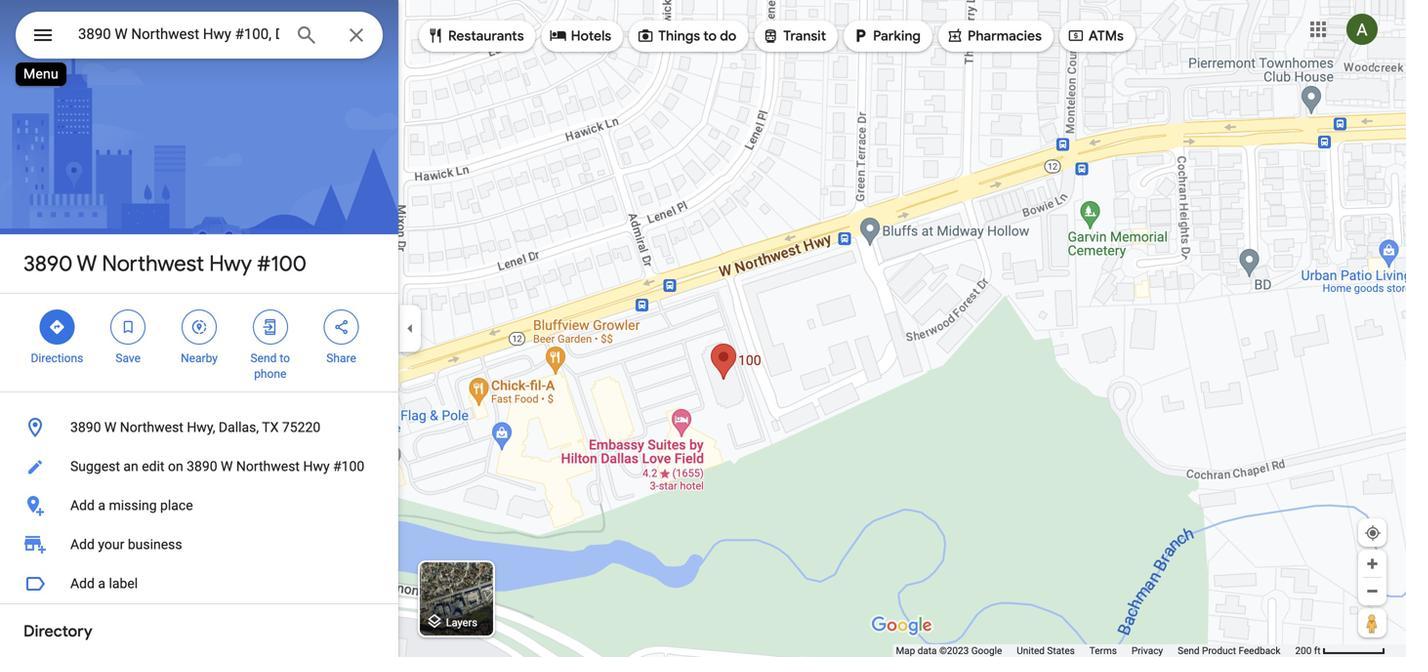 Task type: locate. For each thing, give the bounding box(es) containing it.
75220
[[282, 420, 321, 436]]

1 vertical spatial #100
[[333, 459, 365, 475]]

0 vertical spatial w
[[77, 250, 97, 277]]

add for add your business
[[70, 537, 95, 553]]

1 add from the top
[[70, 498, 95, 514]]

0 vertical spatial 3890
[[23, 250, 73, 277]]

share
[[327, 352, 356, 365]]

united
[[1017, 645, 1045, 657]]

w
[[77, 250, 97, 277], [104, 420, 117, 436], [221, 459, 233, 475]]

map data ©2023 google
[[896, 645, 1002, 657]]

northwest down the tx
[[236, 459, 300, 475]]

northwest for hwy
[[102, 250, 204, 277]]

transit
[[784, 27, 826, 45]]

add
[[70, 498, 95, 514], [70, 537, 95, 553], [70, 576, 95, 592]]

a inside button
[[98, 576, 105, 592]]

do
[[720, 27, 737, 45]]

northwest inside button
[[120, 420, 183, 436]]

northwest
[[102, 250, 204, 277], [120, 420, 183, 436], [236, 459, 300, 475]]

send inside button
[[1178, 645, 1200, 657]]

map
[[896, 645, 915, 657]]

tx
[[262, 420, 279, 436]]

footer containing map data ©2023 google
[[896, 645, 1296, 657]]

1 vertical spatial northwest
[[120, 420, 183, 436]]


[[550, 25, 567, 46]]

footer inside the google maps element
[[896, 645, 1296, 657]]

save
[[116, 352, 141, 365]]

3890 inside "button"
[[187, 459, 217, 475]]

 parking
[[852, 25, 921, 46]]

3890 for 3890 w northwest hwy #100
[[23, 250, 73, 277]]

w for 3890 w northwest hwy #100
[[77, 250, 97, 277]]

add your business link
[[0, 525, 399, 565]]

0 vertical spatial #100
[[257, 250, 307, 277]]

add your business
[[70, 537, 182, 553]]

3890 w northwest hwy, dallas, tx 75220
[[70, 420, 321, 436]]

 things to do
[[637, 25, 737, 46]]

product
[[1202, 645, 1237, 657]]

0 vertical spatial northwest
[[102, 250, 204, 277]]

feedback
[[1239, 645, 1281, 657]]

business
[[128, 537, 182, 553]]

hwy up "actions for 3890 w northwest hwy #100" region
[[209, 250, 252, 277]]

1 vertical spatial to
[[280, 352, 290, 365]]

send for send to phone
[[251, 352, 277, 365]]

a left label
[[98, 576, 105, 592]]

to inside send to phone
[[280, 352, 290, 365]]

northwest up the 
[[102, 250, 204, 277]]

1 horizontal spatial w
[[104, 420, 117, 436]]

0 horizontal spatial #100
[[257, 250, 307, 277]]

 hotels
[[550, 25, 612, 46]]

1 a from the top
[[98, 498, 105, 514]]

label
[[109, 576, 138, 592]]

ft
[[1314, 645, 1321, 657]]

atms
[[1089, 27, 1124, 45]]

 transit
[[762, 25, 826, 46]]

200 ft button
[[1296, 645, 1386, 657]]

0 vertical spatial to
[[704, 27, 717, 45]]

none field inside 3890 w northwest hwy #100, dallas, tx 75220 field
[[78, 22, 279, 46]]

your
[[98, 537, 124, 553]]

hwy down 75220
[[303, 459, 330, 475]]

None field
[[78, 22, 279, 46]]

1 vertical spatial hwy
[[303, 459, 330, 475]]

3890 right the on
[[187, 459, 217, 475]]

200 ft
[[1296, 645, 1321, 657]]

suggest an edit on 3890 w northwest hwy #100
[[70, 459, 365, 475]]

3890 W Northwest Hwy #100, Dallas, TX 75220 field
[[16, 12, 383, 59]]

a for missing
[[98, 498, 105, 514]]

send inside send to phone
[[251, 352, 277, 365]]

send left product
[[1178, 645, 1200, 657]]

w for 3890 w northwest hwy, dallas, tx 75220
[[104, 420, 117, 436]]

2 vertical spatial add
[[70, 576, 95, 592]]

0 vertical spatial send
[[251, 352, 277, 365]]

©2023
[[940, 645, 969, 657]]

0 horizontal spatial to
[[280, 352, 290, 365]]

0 vertical spatial a
[[98, 498, 105, 514]]

3890 up ""
[[23, 250, 73, 277]]

send product feedback button
[[1178, 645, 1281, 657]]

add left label
[[70, 576, 95, 592]]


[[637, 25, 655, 46]]

to left "do"
[[704, 27, 717, 45]]

1 horizontal spatial send
[[1178, 645, 1200, 657]]

3890 inside button
[[70, 420, 101, 436]]

northwest inside "button"
[[236, 459, 300, 475]]

northwest up edit
[[120, 420, 183, 436]]

edit
[[142, 459, 165, 475]]

a inside add a missing place button
[[98, 498, 105, 514]]

to up 'phone'
[[280, 352, 290, 365]]

footer
[[896, 645, 1296, 657]]

google
[[972, 645, 1002, 657]]

privacy button
[[1132, 645, 1163, 657]]

0 horizontal spatial w
[[77, 250, 97, 277]]

pharmacies
[[968, 27, 1042, 45]]

3 add from the top
[[70, 576, 95, 592]]

1 vertical spatial 3890
[[70, 420, 101, 436]]

3890
[[23, 250, 73, 277], [70, 420, 101, 436], [187, 459, 217, 475]]


[[119, 316, 137, 338]]


[[946, 25, 964, 46]]

1 vertical spatial a
[[98, 576, 105, 592]]

northwest for hwy,
[[120, 420, 183, 436]]

collapse side panel image
[[399, 318, 421, 339]]

1 vertical spatial send
[[1178, 645, 1200, 657]]

actions for 3890 w northwest hwy #100 region
[[0, 294, 399, 392]]

send for send product feedback
[[1178, 645, 1200, 657]]

send up 'phone'
[[251, 352, 277, 365]]

1 vertical spatial add
[[70, 537, 95, 553]]


[[427, 25, 444, 46]]

suggest an edit on 3890 w northwest hwy #100 button
[[0, 447, 399, 486]]

2 vertical spatial 3890
[[187, 459, 217, 475]]

1 vertical spatial w
[[104, 420, 117, 436]]

add down suggest
[[70, 498, 95, 514]]

states
[[1047, 645, 1075, 657]]

2 add from the top
[[70, 537, 95, 553]]

2 horizontal spatial w
[[221, 459, 233, 475]]

2 vertical spatial w
[[221, 459, 233, 475]]

hwy
[[209, 250, 252, 277], [303, 459, 330, 475]]

a
[[98, 498, 105, 514], [98, 576, 105, 592]]

things
[[658, 27, 700, 45]]

send
[[251, 352, 277, 365], [1178, 645, 1200, 657]]

200
[[1296, 645, 1312, 657]]

a left "missing"
[[98, 498, 105, 514]]

add a label button
[[0, 565, 399, 604]]

add for add a label
[[70, 576, 95, 592]]

0 horizontal spatial send
[[251, 352, 277, 365]]

 button
[[16, 12, 70, 63]]

w inside "button"
[[221, 459, 233, 475]]

to
[[704, 27, 717, 45], [280, 352, 290, 365]]

0 vertical spatial add
[[70, 498, 95, 514]]

0 vertical spatial hwy
[[209, 250, 252, 277]]

3890 up suggest
[[70, 420, 101, 436]]

add a missing place button
[[0, 486, 399, 525]]

add left your
[[70, 537, 95, 553]]

restaurants
[[448, 27, 524, 45]]

#100
[[257, 250, 307, 277], [333, 459, 365, 475]]

add for add a missing place
[[70, 498, 95, 514]]

1 horizontal spatial #100
[[333, 459, 365, 475]]

w inside button
[[104, 420, 117, 436]]

1 horizontal spatial to
[[704, 27, 717, 45]]

2 vertical spatial northwest
[[236, 459, 300, 475]]

1 horizontal spatial hwy
[[303, 459, 330, 475]]

2 a from the top
[[98, 576, 105, 592]]

terms button
[[1090, 645, 1117, 657]]



Task type: vqa. For each thing, say whether or not it's contained in the screenshot.


Task type: describe. For each thing, give the bounding box(es) containing it.
send to phone
[[251, 352, 290, 381]]

show street view coverage image
[[1359, 608, 1387, 638]]

0 horizontal spatial hwy
[[209, 250, 252, 277]]

3890 w northwest hwy, dallas, tx 75220 button
[[0, 408, 399, 447]]

suggest
[[70, 459, 120, 475]]

hwy,
[[187, 420, 215, 436]]

zoom out image
[[1365, 584, 1380, 599]]

hwy inside "button"
[[303, 459, 330, 475]]

privacy
[[1132, 645, 1163, 657]]

layers
[[446, 617, 478, 629]]

parking
[[873, 27, 921, 45]]


[[48, 316, 66, 338]]

dallas,
[[219, 420, 259, 436]]

add a missing place
[[70, 498, 193, 514]]

on
[[168, 459, 183, 475]]


[[262, 316, 279, 338]]


[[333, 316, 350, 338]]

 restaurants
[[427, 25, 524, 46]]

phone
[[254, 367, 287, 381]]

united states button
[[1017, 645, 1075, 657]]

3890 w northwest hwy #100
[[23, 250, 307, 277]]

zoom in image
[[1365, 557, 1380, 571]]


[[190, 316, 208, 338]]

send product feedback
[[1178, 645, 1281, 657]]

 atms
[[1067, 25, 1124, 46]]

3890 w northwest hwy #100 main content
[[0, 0, 399, 657]]

 search field
[[16, 12, 383, 63]]

show your location image
[[1364, 524, 1382, 542]]

to inside  things to do
[[704, 27, 717, 45]]

data
[[918, 645, 937, 657]]

terms
[[1090, 645, 1117, 657]]


[[31, 21, 55, 49]]

united states
[[1017, 645, 1075, 657]]

google account: angela cha  
(angela.cha@adept.ai) image
[[1347, 14, 1378, 45]]

place
[[160, 498, 193, 514]]

an
[[123, 459, 138, 475]]

a for label
[[98, 576, 105, 592]]

nearby
[[181, 352, 218, 365]]

3890 for 3890 w northwest hwy, dallas, tx 75220
[[70, 420, 101, 436]]


[[852, 25, 869, 46]]

directory
[[23, 622, 92, 642]]

hotels
[[571, 27, 612, 45]]

#100 inside "button"
[[333, 459, 365, 475]]


[[762, 25, 780, 46]]

missing
[[109, 498, 157, 514]]

google maps element
[[0, 0, 1406, 657]]


[[1067, 25, 1085, 46]]

add a label
[[70, 576, 138, 592]]

directions
[[31, 352, 83, 365]]

 pharmacies
[[946, 25, 1042, 46]]



